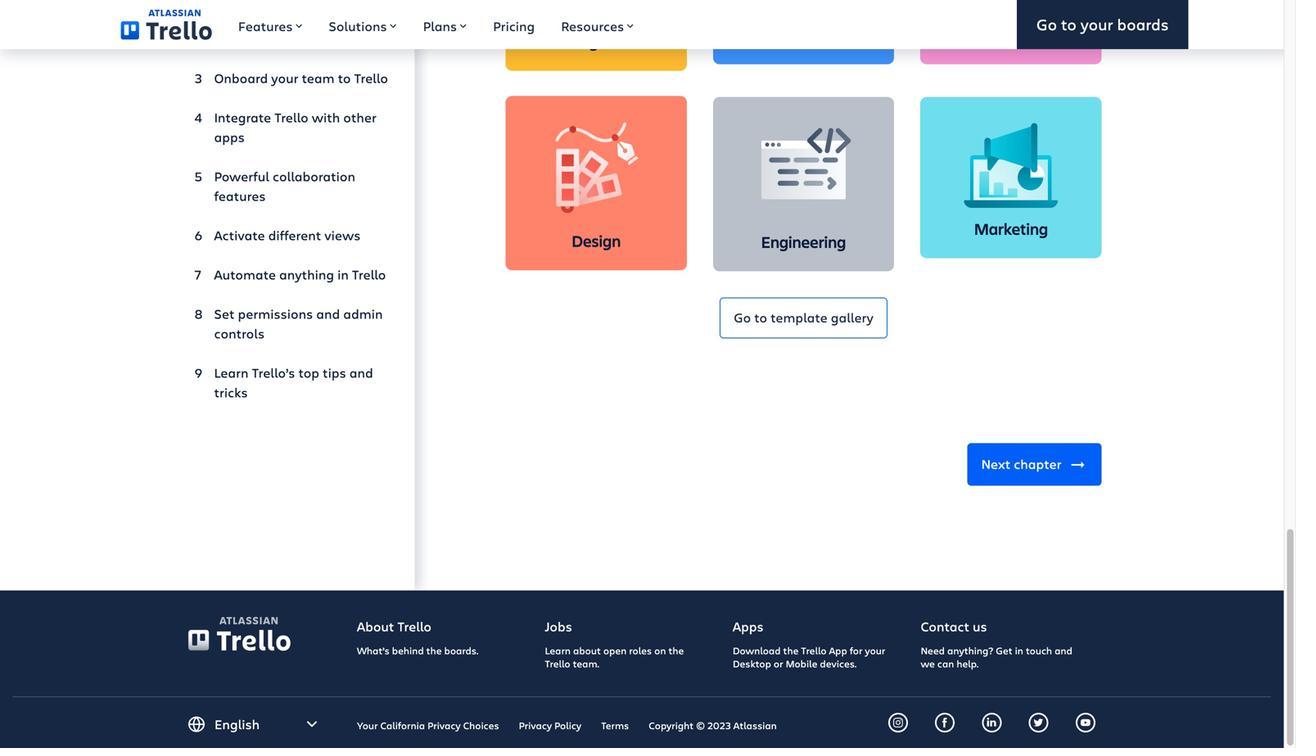 Task type: locate. For each thing, give the bounding box(es) containing it.
0 vertical spatial to
[[1061, 14, 1077, 35]]

download the trello app for your desktop or mobile devices.
[[733, 644, 885, 671]]

and right tips
[[349, 364, 373, 382]]

trello up what's behind the boards. at bottom left
[[397, 618, 431, 635]]

get
[[996, 644, 1012, 658]]

1 horizontal spatial to
[[754, 309, 767, 326]]

set
[[214, 305, 235, 323]]

next chapter link
[[967, 443, 1102, 486]]

in
[[337, 266, 349, 283], [1015, 644, 1023, 658]]

1 vertical spatial in
[[1015, 644, 1023, 658]]

2 vertical spatial and
[[1055, 644, 1072, 658]]

trello's
[[252, 364, 295, 382]]

go for go to template gallery
[[734, 309, 751, 326]]

1 vertical spatial learn
[[545, 644, 571, 658]]

learn
[[214, 364, 249, 382], [545, 644, 571, 658]]

privacy left the choices
[[427, 719, 461, 733]]

go right sales
[[1036, 14, 1057, 35]]

the right behind
[[426, 644, 442, 658]]

1 horizontal spatial privacy
[[519, 719, 552, 733]]

instagram image
[[893, 718, 903, 728]]

the right the on
[[668, 644, 684, 658]]

first
[[289, 30, 313, 48]]

choices
[[463, 719, 499, 733]]

sales link
[[920, 0, 1102, 64]]

go to your boards
[[1036, 14, 1169, 35]]

2 horizontal spatial the
[[783, 644, 799, 658]]

and left admin on the top of the page
[[316, 305, 340, 323]]

2 horizontal spatial and
[[1055, 644, 1072, 658]]

1 horizontal spatial learn
[[545, 644, 571, 658]]

learn inside the learn trello's top tips and tricks
[[214, 364, 249, 382]]

2 privacy from the left
[[519, 719, 552, 733]]

in right anything
[[337, 266, 349, 283]]

to
[[1061, 14, 1077, 35], [338, 69, 351, 87], [754, 309, 767, 326]]

1 horizontal spatial the
[[668, 644, 684, 658]]

trello inside integrate trello with other apps
[[274, 109, 308, 126]]

0 horizontal spatial privacy
[[427, 719, 461, 733]]

twitter image
[[1034, 718, 1044, 728]]

solutions
[[329, 17, 387, 35]]

0 horizontal spatial and
[[316, 305, 340, 323]]

1 vertical spatial go
[[734, 309, 751, 326]]

0 horizontal spatial to
[[338, 69, 351, 87]]

powerful collaboration features
[[214, 168, 355, 205]]

activate
[[214, 226, 265, 244]]

trello left with
[[274, 109, 308, 126]]

the right download
[[783, 644, 799, 658]]

1 horizontal spatial and
[[349, 364, 373, 382]]

about
[[357, 618, 394, 635]]

apps
[[214, 128, 245, 146]]

open
[[603, 644, 627, 658]]

integrate
[[214, 109, 271, 126]]

project management link
[[506, 0, 687, 71]]

trello
[[354, 69, 388, 87], [274, 109, 308, 126], [352, 266, 386, 283], [397, 618, 431, 635], [801, 644, 827, 658], [545, 657, 570, 671]]

to right sales
[[1061, 14, 1077, 35]]

your right for
[[865, 644, 885, 658]]

privacy
[[427, 719, 461, 733], [519, 719, 552, 733]]

management
[[547, 30, 645, 52]]

boards
[[1117, 14, 1169, 35]]

jobs
[[545, 618, 572, 635]]

go inside 'link'
[[1036, 14, 1057, 35]]

automate anything in trello
[[214, 266, 386, 283]]

powerful
[[214, 168, 269, 185]]

learn down jobs
[[545, 644, 571, 658]]

features button
[[225, 0, 316, 49]]

go to template gallery link
[[720, 298, 887, 339]]

engineering link
[[713, 97, 894, 272]]

atlassian trello image
[[121, 9, 212, 40], [188, 617, 291, 651], [219, 617, 278, 625]]

1 vertical spatial and
[[349, 364, 373, 382]]

trello inside learn about open roles on the trello team.
[[545, 657, 570, 671]]

with
[[312, 109, 340, 126]]

0 horizontal spatial go
[[734, 309, 751, 326]]

design
[[572, 229, 621, 251]]

1 horizontal spatial in
[[1015, 644, 1023, 658]]

youtube image
[[1081, 718, 1091, 728]]

or
[[774, 657, 783, 671]]

trello inside download the trello app for your desktop or mobile devices.
[[801, 644, 827, 658]]

trello left team.
[[545, 657, 570, 671]]

0 vertical spatial and
[[316, 305, 340, 323]]

create your first project link
[[194, 23, 388, 55]]

terms
[[601, 719, 629, 733]]

activate different views link
[[194, 219, 388, 252]]

your left boards
[[1080, 14, 1113, 35]]

trello left app
[[801, 644, 827, 658]]

trello inside "link"
[[354, 69, 388, 87]]

set permissions and admin controls
[[214, 305, 383, 342]]

what's
[[357, 644, 389, 658]]

marketing link
[[920, 97, 1102, 258]]

your left team
[[271, 69, 298, 87]]

features
[[238, 17, 293, 35]]

the
[[426, 644, 442, 658], [668, 644, 684, 658], [783, 644, 799, 658]]

learn trello's top tips and tricks link
[[194, 357, 388, 409]]

learn trello's top tips and tricks
[[214, 364, 373, 401]]

to right team
[[338, 69, 351, 87]]

2 vertical spatial to
[[754, 309, 767, 326]]

sales
[[992, 24, 1030, 45]]

top
[[298, 364, 319, 382]]

and right touch
[[1055, 644, 1072, 658]]

1 vertical spatial to
[[338, 69, 351, 87]]

automate anything in trello link
[[194, 258, 388, 291]]

3 the from the left
[[783, 644, 799, 658]]

0 horizontal spatial the
[[426, 644, 442, 658]]

copyright
[[649, 719, 694, 733]]

learn for learn trello's top tips and tricks
[[214, 364, 249, 382]]

learn up tricks
[[214, 364, 249, 382]]

boards.
[[444, 644, 478, 658]]

0 horizontal spatial in
[[337, 266, 349, 283]]

onboard
[[214, 69, 268, 87]]

to for go to your boards
[[1061, 14, 1077, 35]]

your
[[1080, 14, 1113, 35], [258, 30, 285, 48], [271, 69, 298, 87], [865, 644, 885, 658]]

gallery
[[831, 309, 873, 326]]

to inside 'link'
[[1061, 14, 1077, 35]]

2 horizontal spatial to
[[1061, 14, 1077, 35]]

in right get
[[1015, 644, 1023, 658]]

anything?
[[947, 644, 993, 658]]

desktop
[[733, 657, 771, 671]]

0 vertical spatial learn
[[214, 364, 249, 382]]

to left template
[[754, 309, 767, 326]]

resources
[[561, 17, 624, 35]]

1 horizontal spatial go
[[1036, 14, 1057, 35]]

0 vertical spatial go
[[1036, 14, 1057, 35]]

the inside learn about open roles on the trello team.
[[668, 644, 684, 658]]

app
[[829, 644, 847, 658]]

and inside need anything? get in touch and we can help.
[[1055, 644, 1072, 658]]

privacy left policy
[[519, 719, 552, 733]]

go left template
[[734, 309, 751, 326]]

pricing
[[493, 17, 535, 35]]

trello up other
[[354, 69, 388, 87]]

learn about open roles on the trello team.
[[545, 644, 684, 671]]

1 privacy from the left
[[427, 719, 461, 733]]

touch
[[1026, 644, 1052, 658]]

policy
[[554, 719, 581, 733]]

views
[[324, 226, 361, 244]]

0 horizontal spatial learn
[[214, 364, 249, 382]]

your inside 'link'
[[1080, 14, 1113, 35]]

project
[[317, 30, 360, 48]]

controls
[[214, 325, 265, 342]]

facebook image
[[940, 718, 950, 728]]

2 the from the left
[[668, 644, 684, 658]]

learn inside learn about open roles on the trello team.
[[545, 644, 571, 658]]

powerful collaboration features link
[[194, 160, 388, 213]]

linkedin image
[[987, 718, 997, 728]]



Task type: vqa. For each thing, say whether or not it's contained in the screenshot.
your within Download the Trello App for your Desktop or Mobile devices.
yes



Task type: describe. For each thing, give the bounding box(es) containing it.
atlassian
[[733, 719, 777, 733]]

in inside need anything? get in touch and we can help.
[[1015, 644, 1023, 658]]

engineering
[[761, 231, 846, 253]]

for
[[850, 644, 862, 658]]

contact us
[[921, 618, 987, 635]]

project
[[571, 10, 621, 32]]

privacy policy
[[519, 719, 581, 733]]

need anything? get in touch and we can help.
[[921, 644, 1072, 671]]

apps
[[733, 618, 764, 635]]

behind
[[392, 644, 424, 658]]

next
[[981, 455, 1010, 473]]

your california privacy choices link
[[357, 719, 499, 733]]

activate different views
[[214, 226, 361, 244]]

the inside download the trello app for your desktop or mobile devices.
[[783, 644, 799, 658]]

marketing
[[974, 218, 1048, 240]]

to for go to template gallery
[[754, 309, 767, 326]]

your california privacy choices
[[357, 719, 499, 733]]

team.
[[573, 657, 599, 671]]

about
[[573, 644, 601, 658]]

learn for learn about open roles on the trello team.
[[545, 644, 571, 658]]

2023
[[707, 719, 731, 733]]

set permissions and admin controls link
[[194, 298, 388, 350]]

pricing link
[[480, 0, 548, 49]]

to inside "link"
[[338, 69, 351, 87]]

1 the from the left
[[426, 644, 442, 658]]

california
[[380, 719, 425, 733]]

privacy policy link
[[519, 719, 581, 733]]

go to your boards link
[[1017, 0, 1188, 49]]

about trello
[[357, 618, 431, 635]]

and inside the learn trello's top tips and tricks
[[349, 364, 373, 382]]

go for go to your boards
[[1036, 14, 1057, 35]]

create
[[214, 30, 255, 48]]

design link
[[506, 95, 687, 270]]

automate
[[214, 266, 276, 283]]

different
[[268, 226, 321, 244]]

help.
[[957, 657, 979, 671]]

project management
[[547, 10, 645, 52]]

other
[[343, 109, 377, 126]]

admin
[[343, 305, 383, 323]]

your
[[357, 719, 378, 733]]

we
[[921, 657, 935, 671]]

mobile
[[786, 657, 817, 671]]

what's behind the boards.
[[357, 644, 478, 658]]

collaboration
[[273, 168, 355, 185]]

tricks
[[214, 384, 248, 401]]

tips
[[323, 364, 346, 382]]

anything
[[279, 266, 334, 283]]

on
[[654, 644, 666, 658]]

us
[[973, 618, 987, 635]]

your left "first"
[[258, 30, 285, 48]]

can
[[937, 657, 954, 671]]

chapter
[[1014, 455, 1061, 473]]

integrate trello with other apps
[[214, 109, 377, 146]]

trello up admin on the top of the page
[[352, 266, 386, 283]]

plans button
[[410, 0, 480, 49]]

and inside set permissions and admin controls
[[316, 305, 340, 323]]

roles
[[629, 644, 652, 658]]

devices.
[[820, 657, 857, 671]]

need
[[921, 644, 945, 658]]

your inside download the trello app for your desktop or mobile devices.
[[865, 644, 885, 658]]

next chapter
[[981, 455, 1061, 473]]

go to template gallery
[[734, 309, 873, 326]]

download
[[733, 644, 781, 658]]

contact
[[921, 618, 969, 635]]

template
[[770, 309, 828, 326]]

permissions
[[238, 305, 313, 323]]

create your first project
[[214, 30, 360, 48]]

resources button
[[548, 0, 647, 49]]

integrate trello with other apps link
[[194, 101, 388, 154]]

©
[[696, 719, 705, 733]]

terms link
[[601, 719, 629, 733]]

features
[[214, 187, 266, 205]]

0 vertical spatial in
[[337, 266, 349, 283]]

your inside "link"
[[271, 69, 298, 87]]

onboard your team to trello link
[[194, 62, 388, 95]]

onboard your team to trello
[[214, 69, 388, 87]]

copyright © 2023 atlassian
[[649, 719, 777, 733]]



